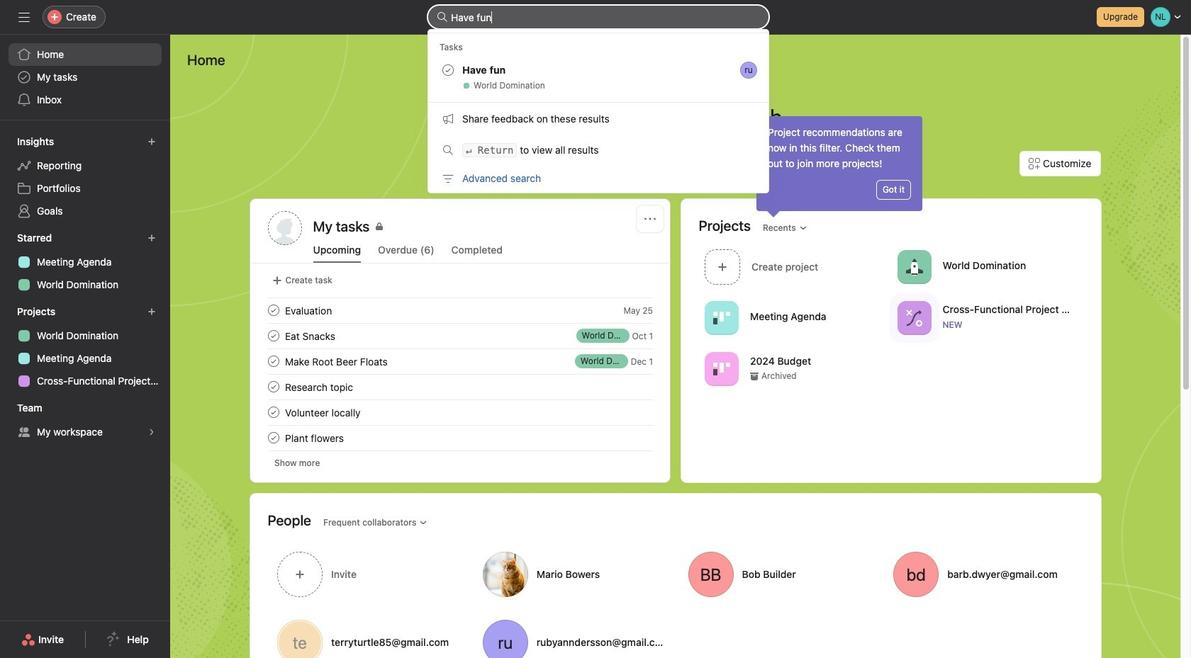 Task type: locate. For each thing, give the bounding box(es) containing it.
line_and_symbols image
[[906, 310, 923, 327]]

projects element
[[0, 299, 170, 396]]

1 vertical spatial mark complete checkbox
[[265, 430, 282, 447]]

mark complete image inside list item
[[265, 328, 282, 345]]

1 mark complete checkbox from the top
[[265, 379, 282, 396]]

0 vertical spatial board image
[[713, 310, 730, 327]]

1 mark complete image from the top
[[265, 328, 282, 345]]

0 vertical spatial mark complete checkbox
[[265, 379, 282, 396]]

new project or portfolio image
[[148, 308, 156, 316]]

1 board image from the top
[[713, 310, 730, 327]]

2 mark complete image from the top
[[265, 404, 282, 421]]

3 list item from the top
[[251, 349, 670, 374]]

0 vertical spatial mark complete image
[[265, 328, 282, 345]]

Mark complete checkbox
[[265, 302, 282, 319], [265, 328, 282, 345], [265, 353, 282, 370], [265, 404, 282, 421]]

1 vertical spatial board image
[[713, 361, 730, 378]]

starred element
[[0, 226, 170, 299]]

add profile photo image
[[268, 211, 302, 245]]

insights element
[[0, 129, 170, 226]]

mark complete image
[[265, 328, 282, 345], [265, 404, 282, 421]]

3 mark complete image from the top
[[265, 379, 282, 396]]

new insights image
[[148, 138, 156, 146]]

list item
[[251, 298, 670, 323], [251, 323, 670, 349], [251, 349, 670, 374], [251, 374, 670, 400], [251, 426, 670, 451]]

1 mark complete checkbox from the top
[[265, 302, 282, 319]]

mark complete image
[[265, 302, 282, 319], [265, 353, 282, 370], [265, 379, 282, 396], [265, 430, 282, 447]]

1 vertical spatial mark complete image
[[265, 404, 282, 421]]

Mark complete checkbox
[[265, 379, 282, 396], [265, 430, 282, 447]]

mark complete image for fourth mark complete option
[[265, 404, 282, 421]]

2 board image from the top
[[713, 361, 730, 378]]

see details, my workspace image
[[148, 428, 156, 437]]

tooltip
[[757, 116, 923, 216]]

board image
[[713, 310, 730, 327], [713, 361, 730, 378]]

2 mark complete image from the top
[[265, 353, 282, 370]]

2 mark complete checkbox from the top
[[265, 430, 282, 447]]

global element
[[0, 35, 170, 120]]

None field
[[428, 6, 769, 28]]



Task type: vqa. For each thing, say whether or not it's contained in the screenshot.
tooltip
yes



Task type: describe. For each thing, give the bounding box(es) containing it.
2 mark complete checkbox from the top
[[265, 328, 282, 345]]

4 list item from the top
[[251, 374, 670, 400]]

1 mark complete image from the top
[[265, 302, 282, 319]]

1 list item from the top
[[251, 298, 670, 323]]

teams element
[[0, 396, 170, 447]]

rocket image
[[906, 259, 923, 276]]

mark complete checkbox for second list item from the bottom of the page
[[265, 379, 282, 396]]

5 list item from the top
[[251, 426, 670, 451]]

add items to starred image
[[148, 234, 156, 243]]

Search tasks, projects, and more text field
[[428, 6, 769, 28]]

prominent image
[[437, 11, 448, 23]]

2 list item from the top
[[251, 323, 670, 349]]

hide sidebar image
[[18, 11, 30, 23]]

4 mark complete checkbox from the top
[[265, 404, 282, 421]]

actions image
[[644, 213, 656, 225]]

3 mark complete checkbox from the top
[[265, 353, 282, 370]]

mark complete image for second mark complete option
[[265, 328, 282, 345]]

mark complete checkbox for first list item from the bottom
[[265, 430, 282, 447]]

4 mark complete image from the top
[[265, 430, 282, 447]]



